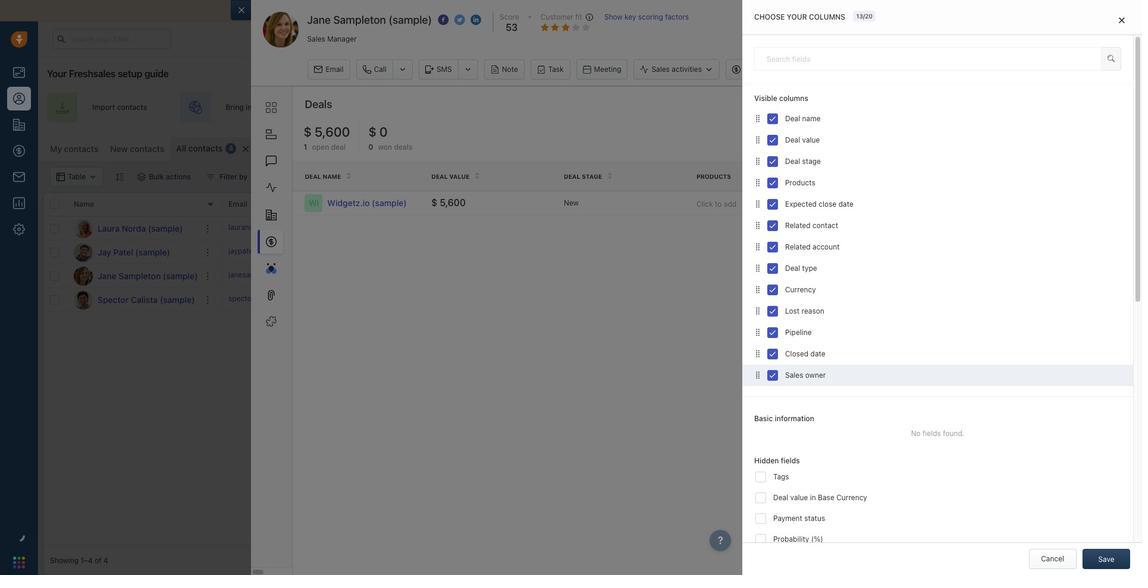 Task type: vqa. For each thing, say whether or not it's contained in the screenshot.
with
no



Task type: describe. For each thing, give the bounding box(es) containing it.
so
[[739, 5, 749, 15]]

press space to select this row. row containing laura norda (sample)
[[44, 217, 222, 241]]

in left 21
[[864, 35, 870, 43]]

Search your CRM... text field
[[52, 29, 171, 49]]

choose your columns
[[754, 12, 845, 21]]

2 horizontal spatial to
[[811, 5, 819, 15]]

data
[[720, 5, 737, 15]]

deliverability
[[400, 5, 450, 15]]

new for new
[[564, 198, 579, 207]]

contacts for new
[[130, 144, 164, 154]]

o
[[332, 145, 338, 154]]

j image
[[74, 267, 93, 286]]

(sample) for the press space to select this row. row containing jay patel (sample)
[[135, 247, 170, 257]]

fit
[[575, 12, 582, 21]]

base
[[818, 494, 834, 503]]

create
[[678, 103, 701, 112]]

sync
[[525, 5, 543, 15]]

linkedin circled image
[[471, 14, 481, 26]]

james peterson for janesampleton@gmail.com
[[689, 272, 743, 281]]

deal value in base currency
[[773, 494, 867, 503]]

sales down closed
[[785, 371, 803, 380]]

1 vertical spatial columns
[[779, 94, 808, 103]]

work phone
[[318, 200, 360, 209]]

laura norda (sample)
[[98, 223, 183, 233]]

add
[[744, 65, 757, 74]]

your for choose
[[787, 12, 807, 21]]

and
[[453, 5, 467, 15]]

all contacts 4
[[176, 143, 233, 153]]

closed date
[[785, 350, 826, 359]]

0 horizontal spatial deal value
[[431, 173, 470, 180]]

email image
[[1024, 34, 1033, 44]]

tags
[[773, 473, 789, 482]]

start
[[821, 5, 840, 15]]

2 horizontal spatial $
[[431, 197, 437, 208]]

dialog containing $ 5,600
[[231, 0, 1142, 576]]

sales left activities on the top right of page
[[652, 65, 670, 74]]

janesampleton@gmail.com
[[228, 271, 318, 280]]

0 horizontal spatial name
[[323, 173, 341, 180]]

0 horizontal spatial products
[[697, 173, 731, 180]]

dialog containing choose your columns
[[742, 0, 1142, 576]]

email inside grid
[[228, 200, 247, 209]]

bring
[[226, 103, 244, 112]]

0 horizontal spatial deal name
[[305, 173, 341, 180]]

in right "bring"
[[246, 103, 252, 112]]

fields for hidden
[[781, 457, 800, 466]]

to inside dialog
[[715, 200, 722, 209]]

your for your freshsales setup guide
[[47, 68, 67, 79]]

1–4
[[81, 557, 93, 566]]

press space to select this row. row containing spector calista (sample)
[[44, 289, 222, 312]]

sales left manager
[[307, 34, 325, 43]]

my
[[50, 144, 62, 154]]

$ 5,600 1 open deal
[[304, 124, 350, 152]]

bring in website leads link
[[180, 93, 322, 123]]

fields for no
[[923, 430, 941, 439]]

0 horizontal spatial currency
[[785, 286, 816, 295]]

0 horizontal spatial import
[[92, 103, 115, 112]]

3 ui drag handle image from the top
[[754, 285, 761, 295]]

all contacts link
[[176, 143, 223, 155]]

(sample) for the press space to select this row. row containing laura norda (sample)
[[148, 223, 183, 233]]

press space to select this row. row containing spectorcalista@gmail.com
[[222, 289, 1136, 312]]

53
[[506, 22, 518, 33]]

owner inside dialog
[[805, 371, 826, 380]]

james for lauranordasample@gmail.com
[[689, 224, 711, 233]]

container_wx8msf4aqz5i3rn1 image
[[206, 173, 215, 181]]

1 vertical spatial value
[[449, 173, 470, 180]]

cancel button
[[1029, 550, 1077, 570]]

spector
[[98, 295, 129, 305]]

(sample) for the press space to select this row. row containing jane sampleton (sample)
[[163, 271, 198, 281]]

reason
[[802, 307, 824, 316]]

0 vertical spatial of
[[545, 5, 553, 15]]

james for jaypatelsample@gmail.com
[[689, 248, 711, 257]]

deal inside add deal button
[[759, 65, 773, 74]]

phone
[[338, 200, 360, 209]]

jay patel (sample) link
[[98, 247, 170, 258]]

related for related contact
[[785, 221, 811, 230]]

leads
[[283, 103, 301, 112]]

in left base
[[810, 494, 816, 503]]

search image
[[1108, 54, 1115, 63]]

no
[[911, 430, 921, 439]]

cancel
[[1041, 555, 1064, 564]]

1 horizontal spatial currency
[[836, 494, 867, 503]]

in left feb in the top right of the page
[[854, 198, 860, 207]]

ui drag handle image for closed date
[[754, 349, 761, 359]]

sampleton inside the press space to select this row. row
[[119, 271, 161, 281]]

5,600 for $ 5,600 1 open deal
[[315, 124, 350, 140]]

probability
[[773, 535, 809, 544]]

explore plans link
[[911, 32, 970, 46]]

open
[[312, 143, 329, 152]]

/
[[863, 12, 865, 20]]

name row
[[44, 193, 222, 217]]

payment
[[773, 514, 802, 523]]

press space to select this row. row containing jaypatelsample@gmail.com
[[222, 241, 1136, 265]]

contact
[[813, 221, 838, 230]]

task
[[548, 65, 564, 74]]

related for related account
[[785, 243, 811, 252]]

5,600 for $ 5,600
[[440, 197, 466, 208]]

grid containing laura norda (sample)
[[44, 192, 1136, 547]]

my contacts
[[50, 144, 98, 154]]

expected close date
[[785, 200, 854, 209]]

12 more...
[[277, 145, 311, 153]]

lauranordasample@gmail.com
[[228, 223, 329, 232]]

scratch.
[[862, 5, 894, 15]]

spector calista (sample)
[[98, 295, 195, 305]]

lost
[[785, 307, 800, 316]]

(sample) left facebook circled icon
[[389, 14, 432, 26]]

ui drag handle image for deal value
[[754, 135, 761, 145]]

sales manager
[[307, 34, 357, 43]]

spector calista (sample) link
[[98, 294, 195, 306]]

twitter circled image
[[454, 14, 465, 26]]

ui drag handle image for deal name
[[754, 113, 761, 124]]

connect your mailbox link
[[269, 5, 356, 15]]

widgetz.io (sample) link
[[327, 197, 420, 209]]

jane sampleton (sample) link
[[98, 270, 198, 282]]

sales activities
[[652, 65, 702, 74]]

1 horizontal spatial 0
[[380, 124, 388, 140]]

sequence
[[722, 103, 756, 112]]

activities
[[672, 65, 702, 74]]

import contacts link
[[47, 93, 168, 123]]

0 vertical spatial date
[[839, 200, 854, 209]]

jaypatelsample@gmail.com
[[228, 247, 320, 256]]

add
[[724, 200, 737, 209]]

hidden
[[754, 457, 779, 466]]

visible columns
[[754, 94, 808, 103]]

next
[[407, 200, 423, 209]]

$ for $ 0
[[368, 124, 377, 140]]

manager
[[327, 34, 357, 43]]

information
[[775, 415, 814, 424]]

found.
[[943, 430, 965, 439]]

note button
[[484, 59, 525, 80]]

visible
[[754, 94, 777, 103]]

peterson for lauranordasample@gmail.com
[[713, 224, 743, 233]]

work
[[318, 200, 336, 209]]

janesampleton@gmail.com link
[[228, 270, 318, 283]]

ui drag handle image for lost reason
[[754, 306, 761, 316]]

1 horizontal spatial products
[[785, 179, 816, 188]]

press space to select this row. row containing janesampleton@gmail.com
[[222, 265, 1136, 289]]

4 inside all contacts 4
[[229, 144, 233, 153]]

(sample) for the press space to select this row. row containing spector calista (sample)
[[160, 295, 195, 305]]

save
[[1098, 556, 1115, 565]]

close
[[819, 200, 837, 209]]

task button
[[531, 59, 570, 80]]

$ 5,600
[[431, 197, 466, 208]]

hidden fields
[[754, 457, 800, 466]]

0 horizontal spatial deal stage
[[564, 173, 602, 180]]

j image
[[74, 243, 93, 262]]

ui drag handle image for pipeline
[[754, 328, 761, 338]]

status
[[764, 200, 787, 209]]

0 horizontal spatial 4
[[103, 557, 108, 566]]

row group containing laura norda (sample)
[[44, 217, 222, 312]]



Task type: locate. For each thing, give the bounding box(es) containing it.
1 horizontal spatial import
[[638, 5, 664, 15]]

deal
[[785, 114, 800, 123], [785, 136, 800, 145], [785, 157, 800, 166], [305, 173, 321, 180], [431, 173, 448, 180], [564, 173, 580, 180], [785, 264, 800, 273], [773, 494, 788, 503]]

0 horizontal spatial 0
[[368, 143, 373, 152]]

ui drag handle image for deal
[[754, 156, 761, 166]]

0 vertical spatial deal
[[759, 65, 773, 74]]

press space to select this row. row
[[44, 217, 222, 241], [222, 217, 1136, 241], [44, 241, 222, 265], [222, 241, 1136, 265], [44, 265, 222, 289], [222, 265, 1136, 289], [44, 289, 222, 312], [222, 289, 1136, 312]]

grid
[[44, 192, 1136, 547]]

1 horizontal spatial to
[[715, 200, 722, 209]]

0 vertical spatial jane
[[307, 14, 331, 26]]

contacts right my
[[64, 144, 98, 154]]

2 ui drag handle image from the top
[[754, 199, 761, 209]]

1 vertical spatial currency
[[836, 494, 867, 503]]

your left mailbox
[[304, 5, 321, 15]]

import down your freshsales setup guide
[[92, 103, 115, 112]]

(sample) left next
[[372, 198, 407, 208]]

owner down closed date
[[805, 371, 826, 380]]

jane sampleton (sample)
[[307, 14, 432, 26], [98, 271, 198, 281]]

james peterson for jaypatelsample@gmail.com
[[689, 248, 743, 257]]

james peterson for spectorcalista@gmail.com
[[689, 296, 743, 305]]

spectorcalista@gmail.com
[[228, 294, 317, 303]]

your
[[304, 5, 321, 15], [678, 5, 695, 15], [787, 12, 807, 21]]

name
[[802, 114, 821, 123], [323, 173, 341, 180]]

1 james peterson from the top
[[689, 224, 743, 233]]

0 vertical spatial deal value
[[785, 136, 820, 145]]

deal value down the visible columns
[[785, 136, 820, 145]]

explore
[[917, 34, 943, 43]]

press space to select this row. row containing jay patel (sample)
[[44, 241, 222, 265]]

plans
[[945, 34, 964, 43]]

ui drag handle image for related account
[[754, 242, 761, 252]]

to left start
[[811, 5, 819, 15]]

james
[[689, 224, 711, 233], [689, 248, 711, 257], [689, 272, 711, 281], [689, 296, 711, 305]]

filter
[[220, 173, 237, 181]]

ui drag handle image for related contact
[[754, 220, 761, 231]]

fields up tags
[[781, 457, 800, 466]]

$ inside $ 5,600 1 open deal
[[304, 124, 312, 140]]

1 horizontal spatial new
[[564, 198, 579, 207]]

deal right add
[[759, 65, 773, 74]]

deal type
[[785, 264, 817, 273]]

currency down deal type
[[785, 286, 816, 295]]

ui drag handle image
[[754, 156, 761, 166], [754, 199, 761, 209], [754, 285, 761, 295]]

scoring
[[638, 12, 663, 21]]

2 james peterson from the top
[[689, 248, 743, 257]]

james peterson
[[689, 224, 743, 233], [689, 248, 743, 257], [689, 272, 743, 281], [689, 296, 743, 305]]

sales inside grid
[[675, 200, 694, 209]]

showing 1–4 of 4
[[50, 557, 108, 566]]

2 vertical spatial qualified
[[777, 296, 807, 305]]

(sample) up spector calista (sample)
[[163, 271, 198, 281]]

don't
[[767, 5, 788, 15]]

jane inside the press space to select this row. row
[[98, 271, 116, 281]]

4 up filter by
[[229, 144, 233, 153]]

⌘ o
[[323, 145, 338, 154]]

connect
[[269, 5, 302, 15]]

(%)
[[811, 535, 823, 544]]

contacts for my
[[64, 144, 98, 154]]

0 horizontal spatial new
[[110, 144, 128, 154]]

columns up trial
[[809, 12, 845, 21]]

fields right no
[[923, 430, 941, 439]]

create sales sequence
[[678, 103, 756, 112]]

0 horizontal spatial sampleton
[[119, 271, 161, 281]]

deal value up the $ 5,600
[[431, 173, 470, 180]]

1 vertical spatial import
[[92, 103, 115, 112]]

your for connect
[[304, 5, 321, 15]]

of right "sync"
[[545, 5, 553, 15]]

press space to select this row. row containing lauranordasample@gmail.com
[[222, 217, 1136, 241]]

closes in feb
[[829, 198, 874, 207]]

2 dialog from the left
[[742, 0, 1142, 576]]

3 ui drag handle image from the top
[[754, 178, 761, 188]]

jaypatelsample@gmail.com link
[[228, 246, 320, 259]]

products up click to add at the top right
[[697, 173, 731, 180]]

0 vertical spatial import
[[638, 5, 664, 15]]

jane up sales manager on the top left of the page
[[307, 14, 331, 26]]

qualified
[[777, 224, 807, 233], [777, 272, 807, 281], [777, 296, 807, 305]]

container_wx8msf4aqz5i3rn1 image
[[138, 173, 146, 181]]

ends
[[847, 35, 862, 43]]

5,600 inside $ 5,600 1 open deal
[[315, 124, 350, 140]]

13 / 20
[[856, 12, 873, 20]]

1 dialog from the left
[[231, 0, 1142, 576]]

0 horizontal spatial sales owner
[[675, 200, 717, 209]]

1 vertical spatial sales
[[703, 103, 720, 112]]

to right mailbox
[[356, 5, 364, 15]]

1 horizontal spatial sampleton
[[333, 14, 386, 26]]

1 horizontal spatial your
[[817, 35, 831, 43]]

0 vertical spatial deal name
[[785, 114, 821, 123]]

name
[[74, 200, 94, 209]]

ui drag handle image for deal type
[[754, 263, 761, 274]]

sampleton
[[333, 14, 386, 26], [119, 271, 161, 281]]

2 peterson from the top
[[713, 248, 743, 257]]

contacts for import
[[117, 103, 147, 112]]

0 horizontal spatial columns
[[779, 94, 808, 103]]

2 james from the top
[[689, 248, 711, 257]]

13
[[856, 12, 863, 20]]

widgetz.io
[[327, 198, 370, 208]]

qualified up lost
[[777, 296, 807, 305]]

deal name down ⌘ at the top left of page
[[305, 173, 341, 180]]

deal right ⌘ at the top left of page
[[331, 143, 346, 152]]

bring in website leads
[[226, 103, 301, 112]]

21
[[871, 35, 878, 43]]

1 vertical spatial fields
[[781, 457, 800, 466]]

sampleton inside dialog
[[333, 14, 386, 26]]

of right 1–4
[[95, 557, 101, 566]]

1 horizontal spatial columns
[[809, 12, 845, 21]]

your
[[817, 35, 831, 43], [47, 68, 67, 79]]

setup
[[118, 68, 142, 79]]

jane inside dialog
[[307, 14, 331, 26]]

score 53
[[500, 12, 519, 33]]

1 related from the top
[[785, 221, 811, 230]]

to left add
[[715, 200, 722, 209]]

deal
[[759, 65, 773, 74], [331, 143, 346, 152]]

0 horizontal spatial email
[[228, 200, 247, 209]]

0 horizontal spatial 5,600
[[315, 124, 350, 140]]

deal name down the visible columns
[[785, 114, 821, 123]]

0 horizontal spatial stage
[[582, 173, 602, 180]]

1 horizontal spatial email
[[326, 65, 344, 74]]

0 vertical spatial your
[[817, 35, 831, 43]]

laura
[[98, 223, 120, 233]]

qualified for spectorcalista@gmail.com
[[777, 296, 807, 305]]

1 vertical spatial 5,600
[[440, 197, 466, 208]]

date right closed
[[811, 350, 826, 359]]

1 vertical spatial deal
[[331, 143, 346, 152]]

1 peterson from the top
[[713, 224, 743, 233]]

0 vertical spatial ui drag handle image
[[754, 156, 761, 166]]

$ inside $ 0 0 won deals
[[368, 124, 377, 140]]

contacts up container_wx8msf4aqz5i3rn1 image
[[130, 144, 164, 154]]

facebook circled image
[[438, 14, 449, 26]]

products up expected
[[785, 179, 816, 188]]

by
[[239, 173, 248, 181]]

s image
[[74, 291, 93, 310]]

12 more... button
[[260, 141, 318, 158]]

no fields found.
[[911, 430, 965, 439]]

1 vertical spatial ui drag handle image
[[754, 199, 761, 209]]

9 ui drag handle image from the top
[[754, 349, 761, 359]]

your right all
[[678, 5, 695, 15]]

1 vertical spatial owner
[[805, 371, 826, 380]]

1 vertical spatial your
[[47, 68, 67, 79]]

0 vertical spatial currency
[[785, 286, 816, 295]]

sampleton down jay patel (sample) link
[[119, 271, 161, 281]]

0 horizontal spatial your
[[304, 5, 321, 15]]

james peterson for lauranordasample@gmail.com
[[689, 224, 743, 233]]

ui drag handle image for products
[[754, 178, 761, 188]]

0 horizontal spatial deal
[[331, 143, 346, 152]]

0 horizontal spatial jane sampleton (sample)
[[98, 271, 198, 281]]

value up payment status
[[790, 494, 808, 503]]

import all your sales data link
[[638, 5, 739, 15]]

0 vertical spatial jane sampleton (sample)
[[307, 14, 432, 26]]

3 qualified from the top
[[777, 296, 807, 305]]

0
[[380, 124, 388, 140], [368, 143, 373, 152]]

cell
[[847, 217, 936, 240], [936, 217, 1136, 240], [312, 241, 401, 264], [401, 241, 490, 264], [490, 241, 579, 264], [579, 241, 669, 264], [847, 241, 936, 264], [936, 241, 1136, 264], [312, 265, 401, 288], [401, 265, 490, 288], [490, 265, 579, 288], [579, 265, 669, 288], [847, 265, 936, 288], [936, 265, 1136, 288], [312, 289, 401, 312], [401, 289, 490, 312], [490, 289, 579, 312], [579, 289, 669, 312], [847, 289, 936, 312], [936, 289, 1136, 312]]

way
[[507, 5, 522, 15]]

sales left data
[[697, 5, 718, 15]]

owner left add
[[695, 200, 717, 209]]

my contacts button
[[44, 137, 104, 161], [50, 144, 98, 154]]

1 ui drag handle image from the top
[[754, 113, 761, 124]]

0 vertical spatial related
[[785, 221, 811, 230]]

1 horizontal spatial deal name
[[785, 114, 821, 123]]

name down ⌘ o
[[323, 173, 341, 180]]

1 horizontal spatial jane
[[307, 14, 331, 26]]

name down the visible columns
[[802, 114, 821, 123]]

new contacts button
[[104, 137, 170, 161], [110, 144, 164, 154]]

ui drag handle image for expected
[[754, 199, 761, 209]]

0 horizontal spatial $
[[304, 124, 312, 140]]

contacts right all
[[188, 143, 223, 153]]

customer fit
[[541, 12, 582, 21]]

norda
[[122, 223, 146, 233]]

bulk actions button
[[130, 167, 199, 187]]

jane sampleton (sample) up manager
[[307, 14, 432, 26]]

your left trial
[[817, 35, 831, 43]]

3 peterson from the top
[[713, 272, 743, 281]]

0 vertical spatial value
[[802, 136, 820, 145]]

1 horizontal spatial jane sampleton (sample)
[[307, 14, 432, 26]]

4 peterson from the top
[[713, 296, 743, 305]]

1 vertical spatial sampleton
[[119, 271, 161, 281]]

2 vertical spatial value
[[790, 494, 808, 503]]

contacts down setup
[[117, 103, 147, 112]]

qualified down unqualified
[[777, 272, 807, 281]]

0 vertical spatial email
[[326, 65, 344, 74]]

qualified up unqualified
[[777, 224, 807, 233]]

1 horizontal spatial deal
[[759, 65, 773, 74]]

0 vertical spatial columns
[[809, 12, 845, 21]]

1 horizontal spatial your
[[678, 5, 695, 15]]

0 up won
[[380, 124, 388, 140]]

0 vertical spatial name
[[802, 114, 821, 123]]

peterson for janesampleton@gmail.com
[[713, 272, 743, 281]]

row group containing lauranordasample@gmail.com
[[222, 217, 1136, 312]]

jane right j image
[[98, 271, 116, 281]]

related
[[785, 221, 811, 230], [785, 243, 811, 252]]

your for your trial ends in 21 days
[[817, 35, 831, 43]]

owner inside grid
[[695, 200, 717, 209]]

0 vertical spatial stage
[[802, 157, 821, 166]]

1 horizontal spatial deal stage
[[785, 157, 821, 166]]

4 james peterson from the top
[[689, 296, 743, 305]]

1 qualified from the top
[[777, 224, 807, 233]]

your right choose
[[787, 12, 807, 21]]

(sample) right calista
[[160, 295, 195, 305]]

ui drag handle image
[[754, 113, 761, 124], [754, 135, 761, 145], [754, 178, 761, 188], [754, 220, 761, 231], [754, 242, 761, 252], [754, 263, 761, 274], [754, 306, 761, 316], [754, 328, 761, 338], [754, 349, 761, 359], [754, 370, 761, 381]]

4 right 1–4
[[103, 557, 108, 566]]

sales owner down closed date
[[785, 371, 826, 380]]

row group
[[44, 217, 222, 312], [222, 217, 1136, 312]]

1 horizontal spatial $
[[368, 124, 377, 140]]

explore plans
[[917, 34, 964, 43]]

sampleton up manager
[[333, 14, 386, 26]]

0 vertical spatial new
[[110, 144, 128, 154]]

value up the $ 5,600
[[449, 173, 470, 180]]

8 ui drag handle image from the top
[[754, 328, 761, 338]]

key
[[625, 12, 636, 21]]

2 vertical spatial ui drag handle image
[[754, 285, 761, 295]]

1 horizontal spatial date
[[839, 200, 854, 209]]

qualified for lauranordasample@gmail.com
[[777, 224, 807, 233]]

1 ui drag handle image from the top
[[754, 156, 761, 166]]

1 vertical spatial jane
[[98, 271, 116, 281]]

probability (%)
[[773, 535, 823, 544]]

new contacts
[[110, 144, 164, 154]]

0 vertical spatial 5,600
[[315, 124, 350, 140]]

1 vertical spatial new
[[564, 198, 579, 207]]

1 horizontal spatial 5,600
[[440, 197, 466, 208]]

1 james from the top
[[689, 224, 711, 233]]

choose
[[754, 12, 785, 21]]

sales right "create"
[[703, 103, 720, 112]]

0 vertical spatial deal stage
[[785, 157, 821, 166]]

Search fields text field
[[754, 47, 1102, 71]]

2-
[[498, 5, 507, 15]]

5,600 right next
[[440, 197, 466, 208]]

value down the visible columns
[[802, 136, 820, 145]]

mailbox
[[324, 5, 354, 15]]

0 vertical spatial 4
[[229, 144, 233, 153]]

1 horizontal spatial owner
[[805, 371, 826, 380]]

import left all
[[638, 5, 664, 15]]

meeting button
[[576, 59, 628, 80]]

laura norda (sample) link
[[98, 223, 183, 235]]

jane sampleton (sample) up spector calista (sample)
[[98, 271, 198, 281]]

6 ui drag handle image from the top
[[754, 263, 761, 274]]

contacts for all
[[188, 143, 223, 153]]

0 vertical spatial sampleton
[[333, 14, 386, 26]]

owner
[[695, 200, 717, 209], [805, 371, 826, 380]]

related down expected
[[785, 221, 811, 230]]

5,600 up ⌘ o
[[315, 124, 350, 140]]

date right close
[[839, 200, 854, 209]]

(sample) right norda
[[148, 223, 183, 233]]

10 ui drag handle image from the top
[[754, 370, 761, 381]]

email inside button
[[326, 65, 344, 74]]

0 horizontal spatial of
[[95, 557, 101, 566]]

1 vertical spatial deal name
[[305, 173, 341, 180]]

deals
[[305, 98, 332, 111]]

jane
[[307, 14, 331, 26], [98, 271, 116, 281]]

2 row group from the left
[[222, 217, 1136, 312]]

1 row group from the left
[[44, 217, 222, 312]]

widgetz.io (sample)
[[327, 198, 407, 208]]

close image
[[1119, 17, 1125, 24]]

0 vertical spatial 0
[[380, 124, 388, 140]]

payment status
[[773, 514, 825, 523]]

dialog
[[231, 0, 1142, 576], [742, 0, 1142, 576]]

4 james from the top
[[689, 296, 711, 305]]

1 horizontal spatial name
[[802, 114, 821, 123]]

email
[[555, 5, 576, 15]]

1 vertical spatial related
[[785, 243, 811, 252]]

ui drag handle image for sales owner
[[754, 370, 761, 381]]

guide
[[144, 68, 169, 79]]

type
[[802, 264, 817, 273]]

0 vertical spatial sales owner
[[675, 200, 717, 209]]

account
[[813, 243, 840, 252]]

columns right visible
[[779, 94, 808, 103]]

(sample) inside "link"
[[372, 198, 407, 208]]

1 vertical spatial name
[[323, 173, 341, 180]]

press space to select this row. row containing jane sampleton (sample)
[[44, 265, 222, 289]]

4 ui drag handle image from the top
[[754, 220, 761, 231]]

closed
[[785, 350, 809, 359]]

deal inside $ 5,600 1 open deal
[[331, 143, 346, 152]]

lauranordasample@gmail.com link
[[228, 222, 329, 235]]

new for new contacts
[[110, 144, 128, 154]]

freshsales
[[69, 68, 116, 79]]

2 related from the top
[[785, 243, 811, 252]]

1 vertical spatial email
[[228, 200, 247, 209]]

freshworks switcher image
[[13, 557, 25, 569]]

(sample) up jane sampleton (sample) link
[[135, 247, 170, 257]]

0 vertical spatial sales
[[697, 5, 718, 15]]

1 vertical spatial 0
[[368, 143, 373, 152]]

l image
[[74, 219, 93, 238]]

$ for $ 5,600
[[304, 124, 312, 140]]

feb
[[862, 198, 874, 207]]

0 vertical spatial fields
[[923, 430, 941, 439]]

1 vertical spatial deal stage
[[564, 173, 602, 180]]

1 vertical spatial date
[[811, 350, 826, 359]]

1 horizontal spatial stage
[[802, 157, 821, 166]]

0 horizontal spatial owner
[[695, 200, 717, 209]]

currency right base
[[836, 494, 867, 503]]

peterson for jaypatelsample@gmail.com
[[713, 248, 743, 257]]

click
[[697, 200, 713, 209]]

your trial ends in 21 days
[[817, 35, 895, 43]]

1 vertical spatial 4
[[103, 557, 108, 566]]

3 james from the top
[[689, 272, 711, 281]]

0 horizontal spatial fields
[[781, 457, 800, 466]]

0 horizontal spatial date
[[811, 350, 826, 359]]

qualified for janesampleton@gmail.com
[[777, 272, 807, 281]]

jay patel (sample)
[[98, 247, 170, 257]]

call link
[[356, 59, 393, 80]]

2 horizontal spatial your
[[787, 12, 807, 21]]

sales left click
[[675, 200, 694, 209]]

peterson for spectorcalista@gmail.com
[[713, 296, 743, 305]]

1
[[304, 143, 307, 152]]

1 vertical spatial of
[[95, 557, 101, 566]]

sms
[[437, 65, 452, 74]]

date
[[839, 200, 854, 209], [811, 350, 826, 359]]

patel
[[113, 247, 133, 257]]

2 qualified from the top
[[777, 272, 807, 281]]

sales owner left add
[[675, 200, 717, 209]]

your left freshsales
[[47, 68, 67, 79]]

james for spectorcalista@gmail.com
[[689, 296, 711, 305]]

bulk actions
[[149, 173, 191, 181]]

closes
[[829, 198, 852, 207]]

email down filter by
[[228, 200, 247, 209]]

related up deal type
[[785, 243, 811, 252]]

0 horizontal spatial jane
[[98, 271, 116, 281]]

5 ui drag handle image from the top
[[754, 242, 761, 252]]

won
[[378, 143, 392, 152]]

3 james peterson from the top
[[689, 272, 743, 281]]

0 left won
[[368, 143, 373, 152]]

0 horizontal spatial your
[[47, 68, 67, 79]]

0 horizontal spatial to
[[356, 5, 364, 15]]

1 vertical spatial jane sampleton (sample)
[[98, 271, 198, 281]]

meeting
[[594, 65, 621, 74]]

2 ui drag handle image from the top
[[754, 135, 761, 145]]

email down sales manager on the top left of the page
[[326, 65, 344, 74]]

expected
[[785, 200, 817, 209]]

james for janesampleton@gmail.com
[[689, 272, 711, 281]]

7 ui drag handle image from the top
[[754, 306, 761, 316]]

1 horizontal spatial sales owner
[[785, 371, 826, 380]]



